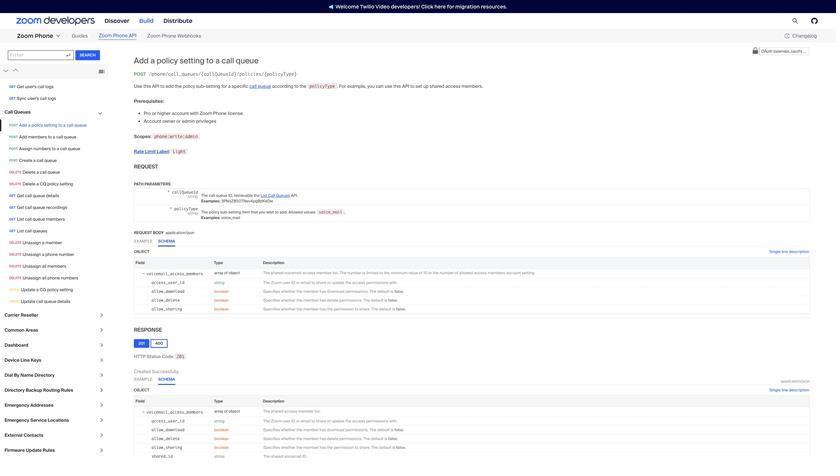 Task type: locate. For each thing, give the bounding box(es) containing it.
0 vertical spatial single line description
[[770, 249, 810, 255]]

array
[[214, 271, 223, 276], [214, 409, 223, 414]]

parameters
[[145, 182, 171, 187]]

1 voicemail_access_members from the top
[[147, 272, 203, 276]]

zoom
[[17, 32, 33, 40], [99, 32, 112, 39], [147, 33, 161, 39]]

field
[[136, 260, 145, 266], [136, 399, 145, 404]]

2 voicemail_access_members from the top
[[147, 410, 203, 415]]

search image
[[793, 18, 799, 24]]

0 vertical spatial array
[[214, 271, 223, 276]]

201
[[139, 341, 145, 346], [177, 354, 184, 359]]

1 vertical spatial -
[[142, 409, 145, 415]]

0 vertical spatial of
[[224, 271, 228, 276]]

twilio
[[360, 3, 375, 10]]

0 vertical spatial 201
[[139, 341, 145, 346]]

zoom phone webhooks
[[147, 33, 201, 39]]

2 horizontal spatial zoom
[[147, 33, 161, 39]]

1 vertical spatial allow_download
[[152, 428, 185, 433]]

0 vertical spatial -
[[142, 270, 145, 277]]

0 vertical spatial string
[[214, 280, 225, 286]]

201 up http
[[139, 341, 145, 346]]

1 - from the top
[[142, 270, 145, 277]]

history image
[[785, 33, 793, 39], [785, 33, 790, 39]]

-
[[142, 270, 145, 277], [142, 409, 145, 415]]

click
[[422, 3, 434, 10]]

object
[[134, 249, 150, 255], [229, 271, 240, 276], [134, 388, 150, 393], [229, 409, 240, 414]]

body
[[153, 230, 164, 236]]

1 string from the top
[[214, 280, 225, 286]]

1 vertical spatial array
[[214, 409, 223, 414]]

400
[[155, 341, 163, 346]]

phone left down icon
[[35, 32, 53, 40]]

line for response
[[782, 388, 789, 393]]

0 vertical spatial single
[[770, 249, 781, 255]]

3 zoom from the left
[[147, 33, 161, 39]]

0 vertical spatial array of object
[[214, 271, 240, 276]]

request left body
[[134, 230, 152, 236]]

0 horizontal spatial phone
[[35, 32, 53, 40]]

field for request
[[136, 260, 145, 266]]

github image
[[812, 18, 818, 24], [812, 18, 818, 24]]

3 boolean from the top
[[214, 307, 229, 312]]

1 vertical spatial type
[[214, 399, 223, 404]]

0 horizontal spatial zoom
[[17, 32, 33, 40]]

welcome twilio video developers! click here for migration resources. link
[[323, 3, 514, 10]]

2 allow_download from the top
[[152, 428, 185, 433]]

2 array of object from the top
[[214, 409, 240, 414]]

allow_download
[[152, 289, 185, 294], [152, 428, 185, 433]]

line for request
[[782, 249, 789, 255]]

0 vertical spatial voicemail_access_members
[[147, 272, 203, 276]]

for
[[447, 3, 455, 10]]

2 allow_sharing from the top
[[152, 445, 182, 450]]

path
[[134, 182, 144, 187]]

1 horizontal spatial phone
[[113, 32, 128, 39]]

0 vertical spatial request
[[134, 163, 158, 170]]

2 string from the top
[[214, 419, 225, 424]]

1 array from the top
[[214, 271, 223, 276]]

1 line from the top
[[782, 249, 789, 255]]

type for request
[[214, 260, 223, 266]]

2 horizontal spatial phone
[[162, 33, 176, 39]]

1 of from the top
[[224, 271, 228, 276]]

zoom for zoom phone api
[[99, 32, 112, 39]]

1 vertical spatial single line description
[[770, 388, 810, 393]]

1 allow_download from the top
[[152, 289, 185, 294]]

1 phone from the left
[[35, 32, 53, 40]]

2 array from the top
[[214, 409, 223, 414]]

down image
[[56, 34, 60, 38]]

line
[[782, 249, 789, 255], [782, 388, 789, 393]]

zoom phone webhooks link
[[147, 32, 201, 40]]

boolean
[[214, 289, 229, 294], [214, 298, 229, 303], [214, 307, 229, 312], [214, 428, 229, 433], [214, 437, 229, 442], [214, 445, 229, 451]]

0 vertical spatial allow_sharing
[[152, 307, 182, 312]]

2 allow_delete from the top
[[152, 437, 180, 442]]

phone
[[35, 32, 53, 40], [113, 32, 128, 39], [162, 33, 176, 39]]

1 vertical spatial of
[[224, 409, 228, 414]]

1 vertical spatial array of object
[[214, 409, 240, 414]]

1 vertical spatial single
[[770, 388, 781, 393]]

allow_download for response
[[152, 428, 185, 433]]

of
[[224, 271, 228, 276], [224, 409, 228, 414]]

description
[[790, 249, 810, 255], [790, 388, 810, 393]]

1 single from the top
[[770, 249, 781, 255]]

201 inside button
[[139, 341, 145, 346]]

phone for zoom phone webhooks
[[162, 33, 176, 39]]

phone left webhooks
[[162, 33, 176, 39]]

zoom phone
[[17, 32, 53, 40]]

request up path parameters at the left of the page
[[134, 163, 158, 170]]

1 access_user_id from the top
[[152, 280, 185, 285]]

1 vertical spatial allow_sharing
[[152, 445, 182, 450]]

0 vertical spatial allow_delete
[[152, 298, 180, 303]]

single for request
[[770, 249, 781, 255]]

access_user_id for response
[[152, 419, 185, 424]]

2 type from the top
[[214, 399, 223, 404]]

1 vertical spatial allow_delete
[[152, 437, 180, 442]]

2 - from the top
[[142, 409, 145, 415]]

0 vertical spatial description
[[790, 249, 810, 255]]

0 vertical spatial allow_download
[[152, 289, 185, 294]]

1 vertical spatial string
[[214, 419, 225, 424]]

access_user_id for request
[[152, 280, 185, 285]]

0 vertical spatial type
[[214, 260, 223, 266]]

1 field from the top
[[136, 260, 145, 266]]

1 vertical spatial description
[[790, 388, 810, 393]]

0 vertical spatial - voicemail_access_members
[[142, 270, 203, 277]]

allow_delete
[[152, 298, 180, 303], [152, 437, 180, 442]]

string
[[214, 280, 225, 286], [214, 419, 225, 424]]

0 vertical spatial line
[[782, 249, 789, 255]]

2 - voicemail_access_members from the top
[[142, 409, 203, 415]]

1 allow_sharing from the top
[[152, 307, 182, 312]]

201 right code
[[177, 354, 184, 359]]

access_user_id
[[152, 280, 185, 285], [152, 419, 185, 424]]

2 request from the top
[[134, 230, 152, 236]]

3 phone from the left
[[162, 33, 176, 39]]

1 horizontal spatial 201
[[177, 354, 184, 359]]

notification image
[[329, 4, 334, 9]]

type
[[214, 260, 223, 266], [214, 399, 223, 404]]

1 vertical spatial 201
[[177, 354, 184, 359]]

2 line from the top
[[782, 388, 789, 393]]

1 allow_delete from the top
[[152, 298, 180, 303]]

single line description for response
[[770, 388, 810, 393]]

request for request body application/json
[[134, 230, 152, 236]]

zoom for zoom phone webhooks
[[147, 33, 161, 39]]

2 field from the top
[[136, 399, 145, 404]]

successfully.
[[152, 369, 179, 375]]

1 vertical spatial access_user_id
[[152, 419, 185, 424]]

400 button
[[151, 340, 168, 348]]

2 single line description from the top
[[770, 388, 810, 393]]

2 of from the top
[[224, 409, 228, 414]]

201 inside http status code 201
[[177, 354, 184, 359]]

single for response
[[770, 388, 781, 393]]

1 vertical spatial request
[[134, 230, 152, 236]]

single line description for request
[[770, 249, 810, 255]]

0 vertical spatial access_user_id
[[152, 280, 185, 285]]

1 description from the top
[[790, 249, 810, 255]]

string for request
[[214, 280, 225, 286]]

single
[[770, 249, 781, 255], [770, 388, 781, 393]]

1 type from the top
[[214, 260, 223, 266]]

changelog
[[793, 33, 818, 39]]

1 zoom from the left
[[17, 32, 33, 40]]

response
[[134, 327, 162, 334]]

1 array of object from the top
[[214, 271, 240, 276]]

phone left the api
[[113, 32, 128, 39]]

0 horizontal spatial 201
[[139, 341, 145, 346]]

1 single line description from the top
[[770, 249, 810, 255]]

single line description
[[770, 249, 810, 255], [770, 388, 810, 393]]

allow_sharing for request
[[152, 307, 182, 312]]

1 request from the top
[[134, 163, 158, 170]]

2 description from the top
[[790, 388, 810, 393]]

1 vertical spatial line
[[782, 388, 789, 393]]

1 vertical spatial - voicemail_access_members
[[142, 409, 203, 415]]

webhooks
[[178, 33, 201, 39]]

- voicemail_access_members
[[142, 270, 203, 277], [142, 409, 203, 415]]

2 single from the top
[[770, 388, 781, 393]]

voicemail_access_members
[[147, 272, 203, 276], [147, 410, 203, 415]]

2 phone from the left
[[113, 32, 128, 39]]

2 zoom from the left
[[99, 32, 112, 39]]

1 - voicemail_access_members from the top
[[142, 270, 203, 277]]

- voicemail_access_members for request
[[142, 270, 203, 277]]

1 horizontal spatial zoom
[[99, 32, 112, 39]]

request
[[134, 163, 158, 170], [134, 230, 152, 236]]

created
[[134, 369, 151, 375]]

array of object
[[214, 271, 240, 276], [214, 409, 240, 414]]

allow_sharing
[[152, 307, 182, 312], [152, 445, 182, 450]]

1 vertical spatial field
[[136, 399, 145, 404]]

0 vertical spatial field
[[136, 260, 145, 266]]

1 vertical spatial voicemail_access_members
[[147, 410, 203, 415]]

2 access_user_id from the top
[[152, 419, 185, 424]]



Task type: vqa. For each thing, say whether or not it's contained in the screenshot.


Task type: describe. For each thing, give the bounding box(es) containing it.
application/json
[[166, 230, 195, 236]]

video
[[376, 3, 390, 10]]

zoom phone api link
[[99, 32, 137, 40]]

api
[[129, 32, 137, 39]]

status
[[147, 354, 161, 360]]

description for response
[[790, 388, 810, 393]]

1 boolean from the top
[[214, 289, 229, 294]]

of for request
[[224, 271, 228, 276]]

changelog link
[[785, 33, 818, 39]]

request body application/json
[[134, 230, 195, 236]]

path parameters
[[134, 182, 171, 187]]

voicemail_access_members for response
[[147, 410, 203, 415]]

here
[[435, 3, 446, 10]]

zoom developer logo image
[[16, 16, 95, 25]]

of for response
[[224, 409, 228, 414]]

phone for zoom phone api
[[113, 32, 128, 39]]

welcome
[[336, 3, 359, 10]]

array of object for request
[[214, 271, 240, 276]]

description for request
[[790, 249, 810, 255]]

phone for zoom phone
[[35, 32, 53, 40]]

array for response
[[214, 409, 223, 414]]

- voicemail_access_members for response
[[142, 409, 203, 415]]

allow_delete for request
[[152, 298, 180, 303]]

allow_sharing for response
[[152, 445, 182, 450]]

4 boolean from the top
[[214, 428, 229, 433]]

resources.
[[481, 3, 508, 10]]

array of object for response
[[214, 409, 240, 414]]

zoom phone api
[[99, 32, 137, 39]]

zoom for zoom phone
[[17, 32, 33, 40]]

allow_download for request
[[152, 289, 185, 294]]

- for request
[[142, 270, 145, 277]]

guides
[[72, 33, 88, 39]]

voicemail_access_members for request
[[147, 272, 203, 276]]

history image down search image
[[785, 33, 793, 39]]

field for response
[[136, 399, 145, 404]]

- for response
[[142, 409, 145, 415]]

6 boolean from the top
[[214, 445, 229, 451]]

migration
[[456, 3, 480, 10]]

notification image
[[329, 4, 336, 9]]

code
[[162, 354, 174, 360]]

developers!
[[391, 3, 420, 10]]

request for request
[[134, 163, 158, 170]]

history image left "changelog"
[[785, 33, 790, 39]]

5 boolean from the top
[[214, 437, 229, 442]]

2 boolean from the top
[[214, 298, 229, 303]]

string for response
[[214, 419, 225, 424]]

allow_delete for response
[[152, 437, 180, 442]]

http
[[134, 354, 146, 360]]

http status code 201
[[134, 354, 184, 360]]

welcome twilio video developers! click here for migration resources.
[[336, 3, 508, 10]]

array for request
[[214, 271, 223, 276]]

guides link
[[72, 32, 88, 40]]

201 button
[[134, 340, 149, 348]]

created successfully.
[[134, 369, 179, 375]]

type for response
[[214, 399, 223, 404]]

search image
[[793, 18, 799, 24]]



